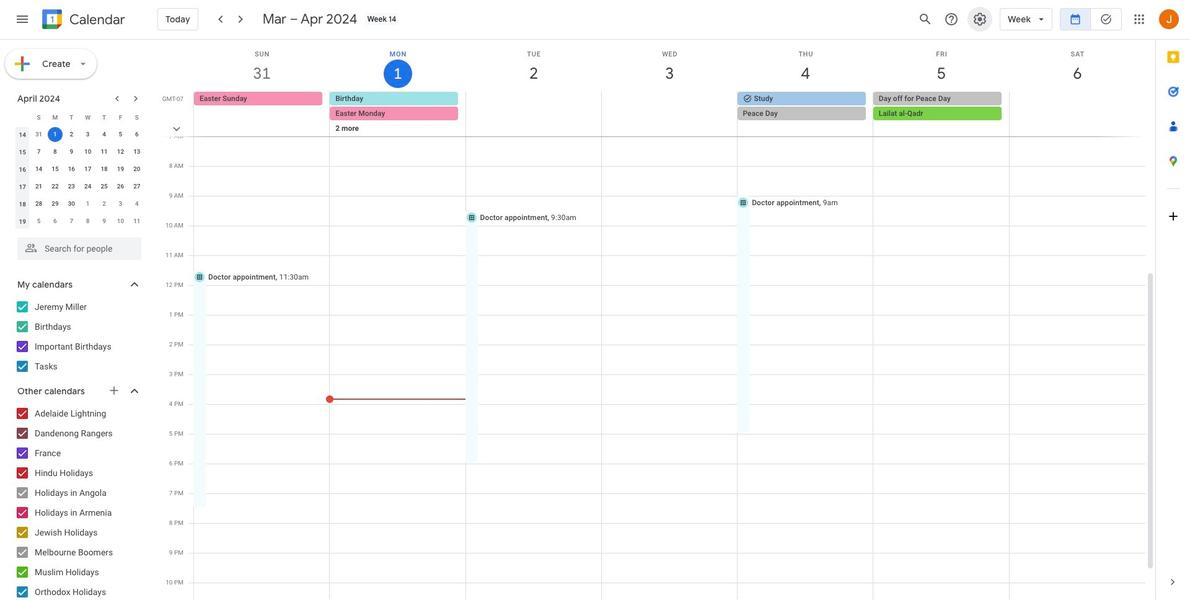 Task type: locate. For each thing, give the bounding box(es) containing it.
26 element
[[113, 179, 128, 194]]

heading
[[67, 12, 125, 27]]

row group
[[14, 126, 145, 230]]

None search field
[[0, 233, 154, 260]]

may 5 element
[[31, 214, 46, 229]]

april 2024 grid
[[12, 109, 145, 230]]

row
[[189, 92, 1156, 151], [14, 109, 145, 126], [14, 126, 145, 143], [14, 143, 145, 161], [14, 161, 145, 178], [14, 178, 145, 195], [14, 195, 145, 213], [14, 213, 145, 230]]

may 4 element
[[129, 197, 144, 211]]

add other calendars image
[[108, 384, 120, 397]]

15 element
[[48, 162, 63, 177]]

11 element
[[97, 144, 112, 159]]

cell
[[330, 92, 466, 151], [466, 92, 602, 151], [602, 92, 738, 151], [738, 92, 874, 151], [874, 92, 1010, 151], [1009, 92, 1145, 151], [47, 126, 63, 143]]

17 element
[[80, 162, 95, 177]]

13 element
[[129, 144, 144, 159]]

18 element
[[97, 162, 112, 177]]

16 element
[[64, 162, 79, 177]]

main drawer image
[[15, 12, 30, 27]]

12 element
[[113, 144, 128, 159]]

heading inside calendar element
[[67, 12, 125, 27]]

2 element
[[64, 127, 79, 142]]

3 element
[[80, 127, 95, 142]]

10 element
[[80, 144, 95, 159]]

25 element
[[97, 179, 112, 194]]

tab list
[[1157, 40, 1191, 565]]

grid
[[159, 40, 1156, 600]]

9 element
[[64, 144, 79, 159]]

27 element
[[129, 179, 144, 194]]

5 element
[[113, 127, 128, 142]]

may 3 element
[[113, 197, 128, 211]]

row group inside april 2024 grid
[[14, 126, 145, 230]]

may 6 element
[[48, 214, 63, 229]]

29 element
[[48, 197, 63, 211]]

column header
[[14, 109, 31, 126]]



Task type: describe. For each thing, give the bounding box(es) containing it.
march 31 element
[[31, 127, 46, 142]]

may 9 element
[[97, 214, 112, 229]]

21 element
[[31, 179, 46, 194]]

20 element
[[129, 162, 144, 177]]

cell inside april 2024 grid
[[47, 126, 63, 143]]

30 element
[[64, 197, 79, 211]]

7 element
[[31, 144, 46, 159]]

may 1 element
[[80, 197, 95, 211]]

19 element
[[113, 162, 128, 177]]

column header inside april 2024 grid
[[14, 109, 31, 126]]

14 element
[[31, 162, 46, 177]]

8 element
[[48, 144, 63, 159]]

22 element
[[48, 179, 63, 194]]

may 8 element
[[80, 214, 95, 229]]

24 element
[[80, 179, 95, 194]]

other calendars list
[[2, 404, 154, 600]]

28 element
[[31, 197, 46, 211]]

1, today element
[[48, 127, 63, 142]]

may 10 element
[[113, 214, 128, 229]]

may 7 element
[[64, 214, 79, 229]]

calendar element
[[40, 7, 125, 34]]

may 2 element
[[97, 197, 112, 211]]

4 element
[[97, 127, 112, 142]]

Search for people text field
[[25, 238, 134, 260]]

settings menu image
[[973, 12, 988, 27]]

my calendars list
[[2, 297, 154, 376]]

23 element
[[64, 179, 79, 194]]

6 element
[[129, 127, 144, 142]]

may 11 element
[[129, 214, 144, 229]]



Task type: vqa. For each thing, say whether or not it's contained in the screenshot.
July 2 element
no



